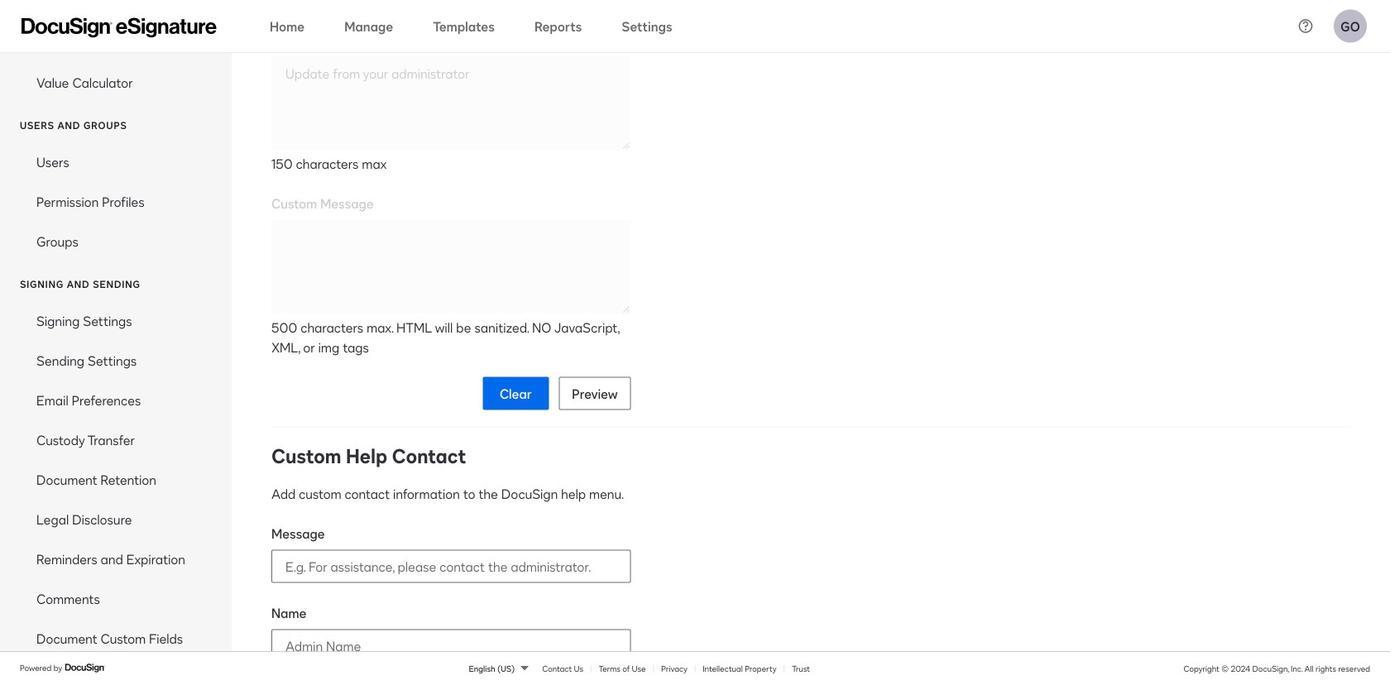 Task type: locate. For each thing, give the bounding box(es) containing it.
Admin Name text field
[[272, 630, 630, 662]]

None text field
[[271, 56, 631, 150], [271, 220, 631, 314], [271, 56, 631, 150], [271, 220, 631, 314]]

signing and sending element
[[0, 301, 232, 685]]

docusign admin image
[[22, 18, 217, 38]]



Task type: vqa. For each thing, say whether or not it's contained in the screenshot.
Hard Cost Savings per Document Image
no



Task type: describe. For each thing, give the bounding box(es) containing it.
users and groups element
[[0, 142, 232, 261]]

account element
[[0, 0, 232, 102]]

docusign image
[[65, 662, 106, 675]]

E.g. For assistance, please contact the administrator. text field
[[272, 551, 630, 582]]



